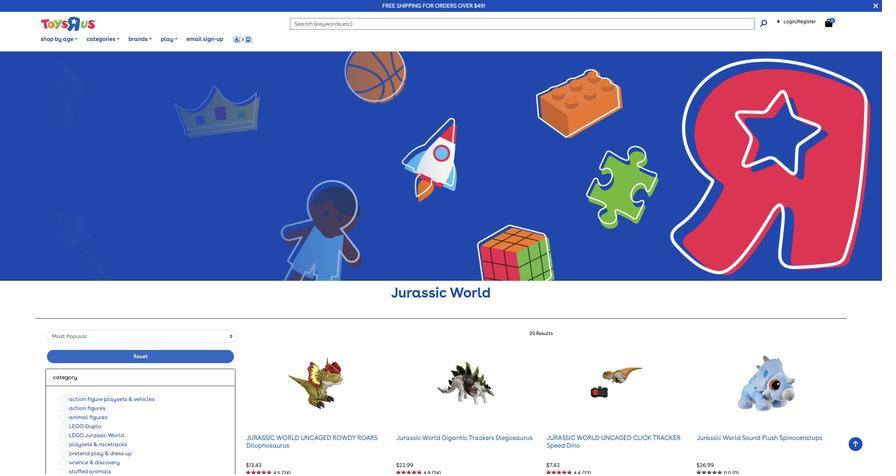 Task type: describe. For each thing, give the bounding box(es) containing it.
rowdy
[[333, 435, 356, 442]]

action figures button
[[58, 404, 108, 413]]

menu bar containing shop by age
[[36, 27, 883, 51]]

category
[[53, 374, 77, 381]]

results
[[537, 331, 553, 336]]

jurassic world main content
[[0, 51, 883, 475]]

login/register button
[[777, 18, 817, 25]]

action figure playsets & vehicles button
[[58, 395, 157, 404]]

up inside "button"
[[125, 450, 132, 457]]

racetracks
[[99, 441, 127, 448]]

this icon serves as a link to download the essential accessibility assistive technology app for individuals with physical disabilities. it is featured as part of our commitment to diversity and inclusion. image
[[232, 36, 253, 43]]

figure
[[88, 396, 103, 403]]

gigantic
[[442, 435, 468, 442]]

lego jurassic world button
[[58, 431, 126, 440]]

pretend play & dress up
[[69, 450, 132, 457]]

brands button
[[124, 31, 156, 48]]

roars
[[358, 435, 378, 442]]

spinoceratops
[[780, 435, 823, 442]]

animal figures button
[[58, 413, 110, 422]]

world for jurassic world sound plush spinoceratops
[[723, 435, 741, 442]]

orders
[[435, 2, 457, 9]]

jurassic world uncaged click tracker speed dino link
[[547, 435, 681, 449]]

science & discovery
[[69, 460, 120, 466]]

jurassic world sound plush spinoceratops
[[697, 435, 823, 442]]

shipping
[[397, 2, 422, 9]]

25
[[530, 331, 535, 336]]

categories
[[87, 36, 115, 42]]

plush
[[763, 435, 779, 442]]

jurassic for jurassic world gigantic trackers stegosaurus
[[397, 435, 421, 442]]

sound
[[743, 435, 761, 442]]

for
[[423, 2, 434, 9]]

jurassic inside button
[[85, 432, 107, 439]]

up inside 'menu bar'
[[217, 36, 223, 42]]

jurassic world gigantic trackers stegosaurus link
[[397, 435, 533, 442]]

jurassic world uncaged rowdy roars dilophosaurus image
[[288, 349, 345, 419]]

$26.99
[[697, 462, 715, 469]]

close button image
[[874, 2, 879, 10]]

dino
[[567, 442, 580, 449]]

jurassic world
[[392, 285, 491, 301]]

play button
[[156, 31, 182, 48]]

playsets & racetracks button
[[58, 440, 129, 449]]

jurassic world gigantic trackers stegosaurus
[[397, 435, 533, 442]]

action figure playsets & vehicles
[[69, 396, 155, 403]]

login/register
[[784, 18, 817, 24]]

animal figures
[[69, 414, 108, 421]]

product-tab tab panel
[[41, 330, 843, 475]]

action figures
[[69, 405, 106, 412]]

& inside button
[[93, 441, 97, 448]]

$49!
[[475, 2, 486, 9]]

pretend
[[69, 450, 90, 457]]

uncaged for rowdy
[[301, 435, 331, 442]]

tracker
[[653, 435, 681, 442]]

toys r us image
[[41, 16, 96, 32]]

0
[[832, 18, 834, 23]]

jurassic for jurassic world
[[392, 285, 447, 301]]

playsets inside button
[[104, 396, 127, 403]]

pretend play & dress up button
[[58, 449, 134, 458]]

play inside dropdown button
[[161, 36, 174, 42]]

world inside button
[[108, 432, 124, 439]]

jurassic for speed
[[547, 435, 576, 442]]

world for dilophosaurus
[[277, 435, 299, 442]]

jurassic world sound plush spinoceratops link
[[697, 435, 823, 442]]

shopping bag image
[[826, 19, 833, 27]]

free shipping for orders over $49!
[[383, 2, 486, 9]]



Task type: locate. For each thing, give the bounding box(es) containing it.
over
[[458, 2, 473, 9]]

uncaged left rowdy
[[301, 435, 331, 442]]

up
[[217, 36, 223, 42], [125, 450, 132, 457]]

0 vertical spatial figures
[[88, 405, 106, 412]]

$13.43
[[246, 462, 262, 469]]

1 vertical spatial figures
[[89, 414, 108, 421]]

jurassic world uncaged rowdy roars dilophosaurus link
[[247, 435, 378, 449]]

2 world from the left
[[577, 435, 600, 442]]

figures inside 'animal figures' button
[[89, 414, 108, 421]]

dress
[[110, 450, 124, 457]]

age
[[63, 36, 74, 42]]

shop by age
[[41, 36, 74, 42]]

play right brands dropdown button
[[161, 36, 174, 42]]

menu bar
[[36, 27, 883, 51]]

1 vertical spatial up
[[125, 450, 132, 457]]

2 action from the top
[[69, 405, 86, 412]]

0 link
[[826, 18, 840, 27]]

lego inside button
[[69, 432, 84, 439]]

world for speed
[[577, 435, 600, 442]]

0 vertical spatial play
[[161, 36, 174, 42]]

1 vertical spatial lego
[[69, 432, 84, 439]]

lego duplo button
[[58, 422, 103, 431]]

action
[[69, 396, 86, 403], [69, 405, 86, 412]]

0 horizontal spatial playsets
[[69, 441, 92, 448]]

world inside "jurassic world uncaged rowdy roars dilophosaurus"
[[277, 435, 299, 442]]

1 horizontal spatial uncaged
[[602, 435, 632, 442]]

sign-
[[203, 36, 217, 42]]

1 horizontal spatial up
[[217, 36, 223, 42]]

world inside jurassic world uncaged click tracker speed dino
[[577, 435, 600, 442]]

play
[[161, 36, 174, 42], [91, 450, 103, 457]]

lego for lego duplo
[[69, 423, 84, 430]]

world
[[450, 285, 491, 301], [108, 432, 124, 439], [423, 435, 441, 442], [723, 435, 741, 442]]

25 results
[[530, 331, 553, 336]]

1 action from the top
[[69, 396, 86, 403]]

play down playsets & racetracks at the left of the page
[[91, 450, 103, 457]]

up left this icon serves as a link to download the essential accessibility assistive technology app for individuals with physical disabilities. it is featured as part of our commitment to diversity and inclusion.
[[217, 36, 223, 42]]

1 horizontal spatial play
[[161, 36, 174, 42]]

Enter Keyword or Item No. search field
[[290, 18, 755, 30]]

dilophosaurus
[[247, 442, 290, 449]]

1 lego from the top
[[69, 423, 84, 430]]

world for jurassic world gigantic trackers stegosaurus
[[423, 435, 441, 442]]

figures up duplo
[[89, 414, 108, 421]]

uncaged for click
[[602, 435, 632, 442]]

science
[[69, 460, 88, 466]]

vehicles
[[134, 396, 155, 403]]

0 horizontal spatial play
[[91, 450, 103, 457]]

& inside "button"
[[105, 450, 109, 457]]

play inside "button"
[[91, 450, 103, 457]]

1 uncaged from the left
[[301, 435, 331, 442]]

by
[[55, 36, 62, 42]]

lego inside button
[[69, 423, 84, 430]]

lego duplo
[[69, 423, 101, 430]]

jurassic for dilophosaurus
[[247, 435, 275, 442]]

& left vehicles
[[128, 396, 132, 403]]

jurassic up speed
[[547, 435, 576, 442]]

reset
[[133, 353, 148, 360]]

lego for lego jurassic world
[[69, 432, 84, 439]]

jurassic
[[247, 435, 275, 442], [547, 435, 576, 442]]

jurassic inside "jurassic world uncaged rowdy roars dilophosaurus"
[[247, 435, 275, 442]]

0 horizontal spatial jurassic
[[247, 435, 275, 442]]

0 vertical spatial playsets
[[104, 396, 127, 403]]

0 vertical spatial lego
[[69, 423, 84, 430]]

shop by age button
[[36, 31, 82, 48]]

world for jurassic world
[[450, 285, 491, 301]]

world
[[277, 435, 299, 442], [577, 435, 600, 442]]

2 lego from the top
[[69, 432, 84, 439]]

playsets
[[104, 396, 127, 403], [69, 441, 92, 448]]

world up dilophosaurus
[[277, 435, 299, 442]]

1 vertical spatial playsets
[[69, 441, 92, 448]]

1 vertical spatial play
[[91, 450, 103, 457]]

shop
[[41, 36, 54, 42]]

1 horizontal spatial jurassic
[[547, 435, 576, 442]]

email sign-up
[[187, 36, 223, 42]]

uncaged left click
[[602, 435, 632, 442]]

0 vertical spatial up
[[217, 36, 223, 42]]

action inside button
[[69, 396, 86, 403]]

0 horizontal spatial world
[[277, 435, 299, 442]]

2 jurassic from the left
[[547, 435, 576, 442]]

jurassic world gigantic trackers stegosaurus image
[[438, 349, 495, 419]]

reset button
[[47, 350, 234, 363]]

click
[[634, 435, 652, 442]]

free shipping for orders over $49! link
[[383, 2, 486, 9]]

stegosaurus
[[496, 435, 533, 442]]

free
[[383, 2, 396, 9]]

jurassic up dilophosaurus
[[247, 435, 275, 442]]

figures inside action figures button
[[88, 405, 106, 412]]

categories button
[[82, 31, 124, 48]]

jurassic inside jurassic world uncaged click tracker speed dino
[[547, 435, 576, 442]]

figures
[[88, 405, 106, 412], [89, 414, 108, 421]]

2 uncaged from the left
[[602, 435, 632, 442]]

figures for animal figures
[[89, 414, 108, 421]]

action inside button
[[69, 405, 86, 412]]

uncaged inside "jurassic world uncaged rowdy roars dilophosaurus"
[[301, 435, 331, 442]]

jurassic
[[392, 285, 447, 301], [85, 432, 107, 439], [397, 435, 421, 442], [697, 435, 722, 442]]

0 vertical spatial action
[[69, 396, 86, 403]]

duplo
[[85, 423, 101, 430]]

email
[[187, 36, 202, 42]]

science & discovery button
[[58, 458, 122, 468]]

lego down animal
[[69, 423, 84, 430]]

uncaged
[[301, 435, 331, 442], [602, 435, 632, 442]]

& down pretend play & dress up "button"
[[90, 460, 94, 466]]

up right dress at the left bottom
[[125, 450, 132, 457]]

& up discovery
[[105, 450, 109, 457]]

playsets right figure
[[104, 396, 127, 403]]

discovery
[[95, 460, 120, 466]]

email sign-up link
[[182, 31, 228, 48]]

figures for action figures
[[88, 405, 106, 412]]

playsets inside button
[[69, 441, 92, 448]]

&
[[128, 396, 132, 403], [93, 441, 97, 448], [105, 450, 109, 457], [90, 460, 94, 466]]

lego jurassic world
[[69, 432, 124, 439]]

action up animal
[[69, 405, 86, 412]]

animal
[[69, 414, 88, 421]]

category element
[[53, 374, 228, 382]]

lego down lego duplo button
[[69, 432, 84, 439]]

trackers
[[469, 435, 495, 442]]

brands
[[129, 36, 148, 42]]

uncaged inside jurassic world uncaged click tracker speed dino
[[602, 435, 632, 442]]

0 horizontal spatial uncaged
[[301, 435, 331, 442]]

1 jurassic from the left
[[247, 435, 275, 442]]

action for action figures
[[69, 405, 86, 412]]

action for action figure playsets & vehicles
[[69, 396, 86, 403]]

& down lego jurassic world
[[93, 441, 97, 448]]

speed
[[547, 442, 565, 449]]

1 vertical spatial action
[[69, 405, 86, 412]]

1 horizontal spatial world
[[577, 435, 600, 442]]

jurassic world uncaged click tracker speed dino
[[547, 435, 681, 449]]

1 horizontal spatial playsets
[[104, 396, 127, 403]]

jurassic world uncaged click tracker speed dino image
[[588, 349, 645, 419]]

jurassic for jurassic world sound plush spinoceratops
[[697, 435, 722, 442]]

jurassic world sound plush spinoceratops image
[[738, 349, 796, 419]]

figures down figure
[[88, 405, 106, 412]]

world up dino
[[577, 435, 600, 442]]

1 world from the left
[[277, 435, 299, 442]]

0 horizontal spatial up
[[125, 450, 132, 457]]

$23.99
[[397, 462, 414, 469]]

action up action figures button
[[69, 396, 86, 403]]

jurassic world uncaged rowdy roars dilophosaurus
[[247, 435, 378, 449]]

lego
[[69, 423, 84, 430], [69, 432, 84, 439]]

None search field
[[290, 18, 767, 30]]

playsets & racetracks
[[69, 441, 127, 448]]

playsets up pretend
[[69, 441, 92, 448]]

$7.43
[[547, 462, 560, 469]]



Task type: vqa. For each thing, say whether or not it's contained in the screenshot.
the leftmost WORLD
yes



